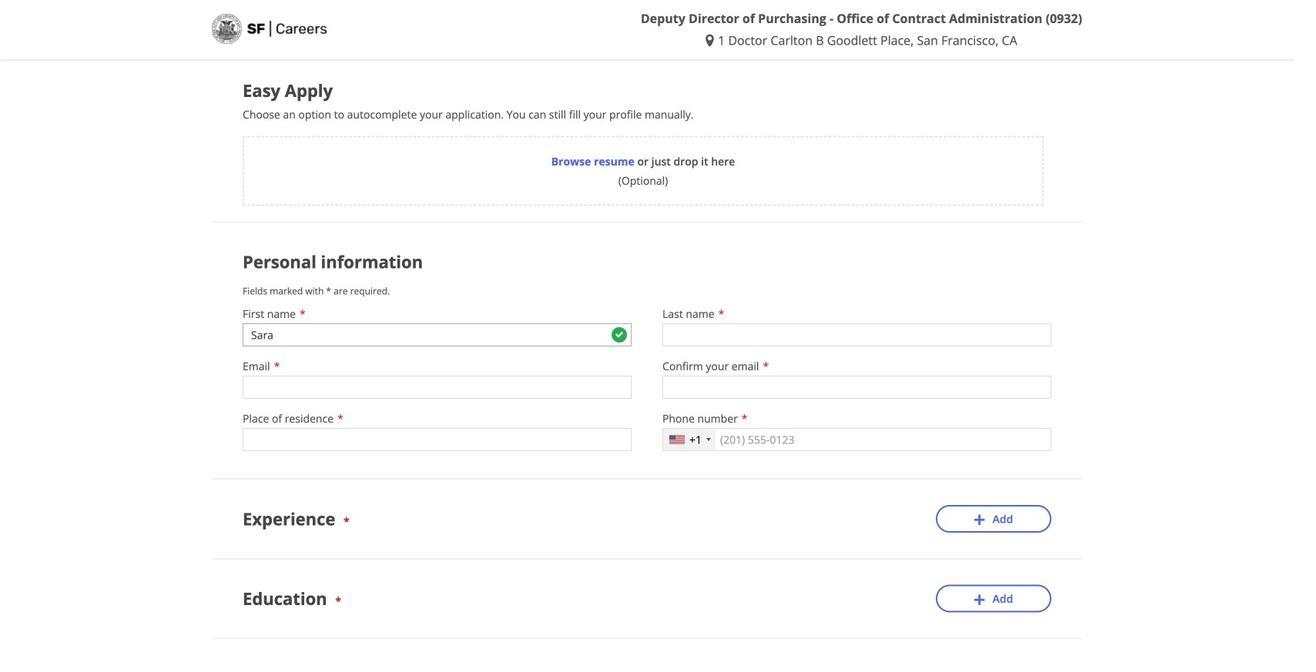 Task type: locate. For each thing, give the bounding box(es) containing it.
location image
[[706, 34, 718, 47]]

city and county of san francisco logo image
[[212, 14, 327, 44]]



Task type: vqa. For each thing, say whether or not it's contained in the screenshot.
Location icon
yes



